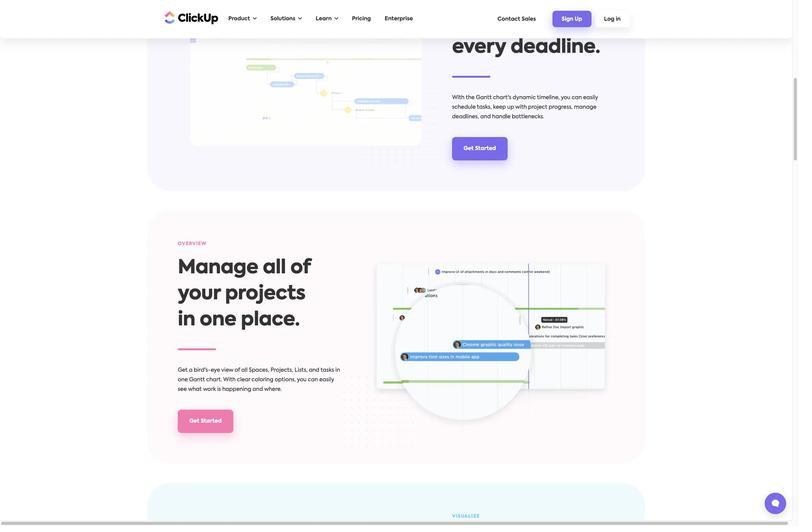Task type: locate. For each thing, give the bounding box(es) containing it.
up
[[508, 105, 514, 110]]

get started button
[[452, 137, 508, 160], [178, 410, 233, 433]]

sign up button
[[553, 11, 592, 27]]

2 horizontal spatial in
[[616, 17, 621, 22]]

get started for with the gantt chart's dynamic timeline, you can easily schedule tasks, keep up with project progress, manage deadlines, and handle bottlenecks.
[[464, 146, 496, 151]]

chart's
[[493, 95, 512, 100]]

see
[[178, 387, 187, 392]]

timeline,
[[537, 95, 560, 100]]

2 horizontal spatial of
[[568, 12, 588, 31]]

with inside get a bird's-eye view of all spaces, projects, lists, and tasks in one gantt chart. with clear coloring options, you can easily see what work is happening and where.
[[223, 377, 236, 383]]

one inside manage all of your projects in one place.
[[200, 311, 236, 330]]

0 horizontal spatial one
[[178, 377, 188, 383]]

get started down work
[[189, 419, 222, 424]]

get down deadlines,
[[464, 146, 474, 151]]

get started
[[464, 146, 496, 151], [189, 419, 222, 424]]

one up 'see'
[[178, 377, 188, 383]]

of inside manage all of your projects in one place.
[[291, 259, 311, 278]]

clear
[[237, 377, 250, 383]]

1 vertical spatial you
[[297, 377, 307, 383]]

1 horizontal spatial started
[[475, 146, 496, 151]]

all up clear
[[241, 368, 248, 373]]

0 vertical spatial easily
[[583, 95, 598, 100]]

1 horizontal spatial can
[[572, 95, 582, 100]]

you inside get a bird's-eye view of all spaces, projects, lists, and tasks in one gantt chart. with clear coloring options, you can easily see what work is happening and where.
[[297, 377, 307, 383]]

chart.
[[206, 377, 222, 383]]

get down what
[[189, 419, 199, 424]]

1 vertical spatial gantt
[[189, 377, 205, 383]]

and
[[481, 114, 491, 119], [309, 368, 319, 373], [253, 387, 263, 392]]

of
[[568, 12, 588, 31], [291, 259, 311, 278], [235, 368, 240, 373]]

gantt inside with the gantt chart's dynamic timeline, you can easily schedule tasks, keep up with project progress, manage deadlines, and handle bottlenecks.
[[476, 95, 492, 100]]

1 vertical spatial with
[[223, 377, 236, 383]]

with inside with the gantt chart's dynamic timeline, you can easily schedule tasks, keep up with project progress, manage deadlines, and handle bottlenecks.
[[452, 95, 465, 100]]

1 vertical spatial can
[[308, 377, 318, 383]]

can up manage
[[572, 95, 582, 100]]

1 vertical spatial of
[[291, 259, 311, 278]]

get started button down work
[[178, 410, 233, 433]]

1 vertical spatial all
[[241, 368, 248, 373]]

of inside get a bird's-eye view of all spaces, projects, lists, and tasks in one gantt chart. with clear coloring options, you can easily see what work is happening and where.
[[235, 368, 240, 373]]

sign
[[562, 17, 574, 22]]

get started button down deadlines,
[[452, 137, 508, 160]]

0 horizontal spatial get started button
[[178, 410, 233, 433]]

2 vertical spatial in
[[336, 368, 340, 373]]

overview
[[178, 242, 207, 246]]

learn
[[316, 16, 332, 21]]

project
[[528, 105, 548, 110]]

0 vertical spatial of
[[568, 12, 588, 31]]

keep
[[493, 105, 506, 110]]

0 horizontal spatial with
[[223, 377, 236, 383]]

2 horizontal spatial and
[[481, 114, 491, 119]]

in right 'log'
[[616, 17, 621, 22]]

0 vertical spatial gantt
[[476, 95, 492, 100]]

0 horizontal spatial of
[[235, 368, 240, 373]]

easily
[[583, 95, 598, 100], [319, 377, 334, 383]]

1 vertical spatial get started button
[[178, 410, 233, 433]]

0 horizontal spatial get started
[[189, 419, 222, 424]]

in down your
[[178, 311, 195, 330]]

with up schedule
[[452, 95, 465, 100]]

and down coloring
[[253, 387, 263, 392]]

2 vertical spatial get
[[189, 419, 199, 424]]

all up projects
[[263, 259, 286, 278]]

0 horizontal spatial in
[[178, 311, 195, 330]]

and right lists, at the left bottom
[[309, 368, 319, 373]]

can right options,
[[308, 377, 318, 383]]

gantt inside get a bird's-eye view of all spaces, projects, lists, and tasks in one gantt chart. with clear coloring options, you can easily see what work is happening and where.
[[189, 377, 205, 383]]

handle
[[492, 114, 511, 119]]

0 vertical spatial all
[[263, 259, 286, 278]]

1 horizontal spatial get started button
[[452, 137, 508, 160]]

product button
[[225, 11, 261, 27]]

get started button for with the gantt chart's dynamic timeline, you can easily schedule tasks, keep up with project progress, manage deadlines, and handle bottlenecks.
[[452, 137, 508, 160]]

1 vertical spatial in
[[178, 311, 195, 330]]

get started down deadlines,
[[464, 146, 496, 151]]

one
[[200, 311, 236, 330], [178, 377, 188, 383]]

manage
[[178, 259, 258, 278]]

0 vertical spatial started
[[475, 146, 496, 151]]

2 horizontal spatial get
[[464, 146, 474, 151]]

easily up manage
[[583, 95, 598, 100]]

0 vertical spatial get started button
[[452, 137, 508, 160]]

0 horizontal spatial gantt
[[189, 377, 205, 383]]

0 horizontal spatial easily
[[319, 377, 334, 383]]

with the gantt chart's dynamic timeline, you can easily schedule tasks, keep up with project progress, manage deadlines, and handle bottlenecks.
[[452, 95, 598, 119]]

0 vertical spatial one
[[200, 311, 236, 330]]

started for clear
[[201, 419, 222, 424]]

solutions
[[270, 16, 296, 21]]

of inside stay ahead of every deadline.
[[568, 12, 588, 31]]

with down view
[[223, 377, 236, 383]]

can inside get a bird's-eye view of all spaces, projects, lists, and tasks in one gantt chart. with clear coloring options, you can easily see what work is happening and where.
[[308, 377, 318, 383]]

0 vertical spatial and
[[481, 114, 491, 119]]

pricing
[[352, 16, 371, 21]]

manage
[[574, 105, 597, 110]]

view
[[221, 368, 233, 373]]

gantt up what
[[189, 377, 205, 383]]

happening
[[222, 387, 251, 392]]

1 horizontal spatial you
[[561, 95, 571, 100]]

gantt up tasks,
[[476, 95, 492, 100]]

1 horizontal spatial all
[[263, 259, 286, 278]]

1 horizontal spatial one
[[200, 311, 236, 330]]

easily down tasks
[[319, 377, 334, 383]]

projects
[[225, 285, 306, 304]]

2 vertical spatial of
[[235, 368, 240, 373]]

1 horizontal spatial easily
[[583, 95, 598, 100]]

in inside get a bird's-eye view of all spaces, projects, lists, and tasks in one gantt chart. with clear coloring options, you can easily see what work is happening and where.
[[336, 368, 340, 373]]

0 vertical spatial get
[[464, 146, 474, 151]]

in right tasks
[[336, 368, 340, 373]]

started
[[475, 146, 496, 151], [201, 419, 222, 424]]

1 horizontal spatial get
[[189, 419, 199, 424]]

you up progress, on the top of page
[[561, 95, 571, 100]]

is
[[217, 387, 221, 392]]

and down tasks,
[[481, 114, 491, 119]]

1 horizontal spatial gantt
[[476, 95, 492, 100]]

can inside with the gantt chart's dynamic timeline, you can easily schedule tasks, keep up with project progress, manage deadlines, and handle bottlenecks.
[[572, 95, 582, 100]]

get
[[464, 146, 474, 151], [178, 368, 188, 373], [189, 419, 199, 424]]

0 vertical spatial with
[[452, 95, 465, 100]]

0 horizontal spatial and
[[253, 387, 263, 392]]

one down your
[[200, 311, 236, 330]]

1 vertical spatial started
[[201, 419, 222, 424]]

can
[[572, 95, 582, 100], [308, 377, 318, 383]]

started down handle
[[475, 146, 496, 151]]

in
[[616, 17, 621, 22], [178, 311, 195, 330], [336, 368, 340, 373]]

log in
[[604, 17, 621, 22]]

0 horizontal spatial you
[[297, 377, 307, 383]]

deadlines,
[[452, 114, 479, 119]]

0 vertical spatial can
[[572, 95, 582, 100]]

get a bird's-eye view of all spaces, projects, lists, and tasks in one gantt chart. with clear coloring options, you can easily see what work is happening and where.
[[178, 368, 340, 392]]

0 horizontal spatial all
[[241, 368, 248, 373]]

get left a
[[178, 368, 188, 373]]

0 horizontal spatial get
[[178, 368, 188, 373]]

0 vertical spatial get started
[[464, 146, 496, 151]]

0 horizontal spatial started
[[201, 419, 222, 424]]

1 vertical spatial get
[[178, 368, 188, 373]]

1 horizontal spatial get started
[[464, 146, 496, 151]]

clickup image
[[163, 10, 218, 25]]

contact sales
[[498, 16, 536, 22]]

1 horizontal spatial of
[[291, 259, 311, 278]]

the
[[466, 95, 475, 100]]

coloring
[[252, 377, 273, 383]]

1 horizontal spatial in
[[336, 368, 340, 373]]

started down work
[[201, 419, 222, 424]]

spaces,
[[249, 368, 269, 373]]

get started button for get a bird's-eye view of all spaces, projects, lists, and tasks in one gantt chart. with clear coloring options, you can easily see what work is happening and where.
[[178, 410, 233, 433]]

you
[[561, 95, 571, 100], [297, 377, 307, 383]]

1 vertical spatial easily
[[319, 377, 334, 383]]

work
[[203, 387, 216, 392]]

0 vertical spatial in
[[616, 17, 621, 22]]

with
[[452, 95, 465, 100], [223, 377, 236, 383]]

1 horizontal spatial with
[[452, 95, 465, 100]]

1 vertical spatial get started
[[189, 419, 222, 424]]

gantt
[[476, 95, 492, 100], [189, 377, 205, 383]]

1 vertical spatial one
[[178, 377, 188, 383]]

1 vertical spatial and
[[309, 368, 319, 373]]

0 vertical spatial you
[[561, 95, 571, 100]]

you down lists, at the left bottom
[[297, 377, 307, 383]]

0 horizontal spatial can
[[308, 377, 318, 383]]

all
[[263, 259, 286, 278], [241, 368, 248, 373]]



Task type: describe. For each thing, give the bounding box(es) containing it.
get inside get a bird's-eye view of all spaces, projects, lists, and tasks in one gantt chart. with clear coloring options, you can easily see what work is happening and where.
[[178, 368, 188, 373]]

sign up
[[562, 17, 582, 22]]

ahead
[[501, 12, 564, 31]]

every
[[452, 38, 506, 57]]

up
[[575, 17, 582, 22]]

your
[[178, 285, 221, 304]]

lists,
[[295, 368, 308, 373]]

eye
[[211, 368, 220, 373]]

where.
[[264, 387, 282, 392]]

place.
[[241, 311, 300, 330]]

in inside manage all of your projects in one place.
[[178, 311, 195, 330]]

easily inside with the gantt chart's dynamic timeline, you can easily schedule tasks, keep up with project progress, manage deadlines, and handle bottlenecks.
[[583, 95, 598, 100]]

log in link
[[595, 11, 630, 27]]

of for ahead
[[568, 12, 588, 31]]

manage all of your projects in one place.
[[178, 259, 311, 330]]

2 vertical spatial and
[[253, 387, 263, 392]]

get for with the gantt chart's dynamic timeline, you can easily schedule tasks, keep up with project progress, manage deadlines, and handle bottlenecks.
[[464, 146, 474, 151]]

dynamic
[[513, 95, 536, 100]]

all inside manage all of your projects in one place.
[[263, 259, 286, 278]]

started for deadlines,
[[475, 146, 496, 151]]

one inside get a bird's-eye view of all spaces, projects, lists, and tasks in one gantt chart. with clear coloring options, you can easily see what work is happening and where.
[[178, 377, 188, 383]]

gantt-bulk 1.png image
[[371, 261, 615, 430]]

you inside with the gantt chart's dynamic timeline, you can easily schedule tasks, keep up with project progress, manage deadlines, and handle bottlenecks.
[[561, 95, 571, 100]]

solutions button
[[267, 11, 306, 27]]

progress,
[[549, 105, 573, 110]]

with
[[516, 105, 527, 110]]

product
[[228, 16, 250, 21]]

deadline.
[[511, 38, 600, 57]]

get for get a bird's-eye view of all spaces, projects, lists, and tasks in one gantt chart. with clear coloring options, you can easily see what work is happening and where.
[[189, 419, 199, 424]]

log
[[604, 17, 615, 22]]

schedule
[[452, 105, 476, 110]]

sales
[[522, 16, 536, 22]]

what
[[188, 387, 202, 392]]

tasks
[[321, 368, 334, 373]]

pricing link
[[348, 11, 375, 27]]

bottlenecks.
[[512, 114, 545, 119]]

bird's-
[[194, 368, 211, 373]]

get started for get a bird's-eye view of all spaces, projects, lists, and tasks in one gantt chart. with clear coloring options, you can easily see what work is happening and where.
[[189, 419, 222, 424]]

a
[[189, 368, 193, 373]]

all inside get a bird's-eye view of all spaces, projects, lists, and tasks in one gantt chart. with clear coloring options, you can easily see what work is happening and where.
[[241, 368, 248, 373]]

stay ahead of every deadline.
[[452, 12, 600, 57]]

enterprise
[[385, 16, 413, 21]]

1 horizontal spatial and
[[309, 368, 319, 373]]

options,
[[275, 377, 296, 383]]

tasks,
[[477, 105, 492, 110]]

stay
[[452, 12, 496, 31]]

visualize
[[452, 515, 480, 519]]

contact
[[498, 16, 521, 22]]

of for all
[[291, 259, 311, 278]]

learn button
[[312, 11, 342, 27]]

projects,
[[271, 368, 293, 373]]

and inside with the gantt chart's dynamic timeline, you can easily schedule tasks, keep up with project progress, manage deadlines, and handle bottlenecks.
[[481, 114, 491, 119]]

easily inside get a bird's-eye view of all spaces, projects, lists, and tasks in one gantt chart. with clear coloring options, you can easily see what work is happening and where.
[[319, 377, 334, 383]]

contact sales button
[[494, 12, 540, 25]]

enterprise link
[[381, 11, 417, 27]]



Task type: vqa. For each thing, say whether or not it's contained in the screenshot.
bottom Get
yes



